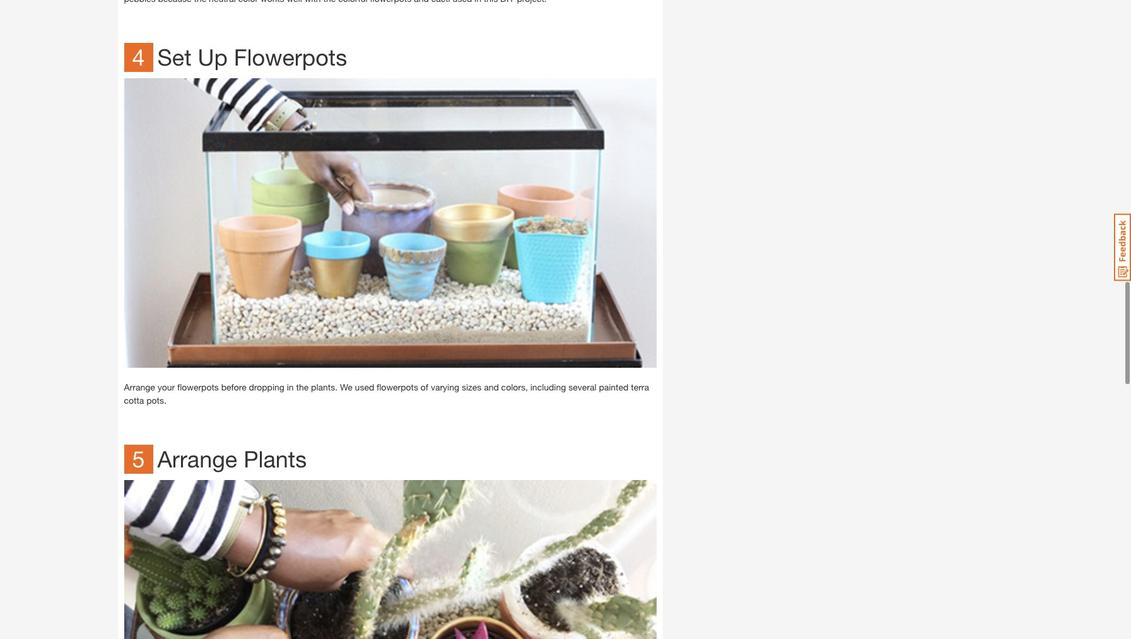 Task type: vqa. For each thing, say whether or not it's contained in the screenshot.
leftmost Arrange
yes



Task type: locate. For each thing, give the bounding box(es) containing it.
2 flowerpots from the left
[[377, 382, 418, 392]]

before
[[221, 382, 246, 392]]

arrange
[[124, 382, 155, 392], [157, 445, 237, 472]]

arrange up the cotta
[[124, 382, 155, 392]]

4
[[132, 44, 145, 71]]

flowerpots
[[177, 382, 219, 392], [377, 382, 418, 392]]

flowerpots right your
[[177, 382, 219, 392]]

arrange plants
[[157, 445, 307, 472]]

0 horizontal spatial arrange
[[124, 382, 155, 392]]

set up flowerpots
[[157, 44, 347, 71]]

your
[[157, 382, 175, 392]]

arrange plants image
[[124, 480, 656, 639]]

arrange right 5
[[157, 445, 237, 472]]

set
[[157, 44, 191, 71]]

used
[[355, 382, 374, 392]]

arrange inside arrange your flowerpots before dropping in the plants. we used flowerpots of varying sizes and colors, including several painted terra cotta pots.
[[124, 382, 155, 392]]

including
[[530, 382, 566, 392]]

1 horizontal spatial arrange
[[157, 445, 237, 472]]

0 vertical spatial arrange
[[124, 382, 155, 392]]

set up flowerpots image
[[124, 78, 656, 368]]

cotta
[[124, 395, 144, 405]]

up
[[198, 44, 228, 71]]

in
[[287, 382, 294, 392]]

0 horizontal spatial flowerpots
[[177, 382, 219, 392]]

1 vertical spatial arrange
[[157, 445, 237, 472]]

1 horizontal spatial flowerpots
[[377, 382, 418, 392]]

5
[[132, 445, 145, 472]]

terra
[[631, 382, 649, 392]]

painted
[[599, 382, 629, 392]]

the
[[296, 382, 309, 392]]

flowerpots left of
[[377, 382, 418, 392]]



Task type: describe. For each thing, give the bounding box(es) containing it.
several
[[569, 382, 597, 392]]

of
[[421, 382, 428, 392]]

feedback link image
[[1114, 213, 1131, 281]]

colors,
[[501, 382, 528, 392]]

plants.
[[311, 382, 338, 392]]

pots.
[[147, 395, 167, 405]]

sizes
[[462, 382, 482, 392]]

arrange for arrange your flowerpots before dropping in the plants. we used flowerpots of varying sizes and colors, including several painted terra cotta pots.
[[124, 382, 155, 392]]

arrange for arrange plants
[[157, 445, 237, 472]]

dropping
[[249, 382, 284, 392]]

we
[[340, 382, 352, 392]]

and
[[484, 382, 499, 392]]

plants
[[244, 445, 307, 472]]

arrange your flowerpots before dropping in the plants. we used flowerpots of varying sizes and colors, including several painted terra cotta pots.
[[124, 382, 649, 405]]

varying
[[431, 382, 459, 392]]

1 flowerpots from the left
[[177, 382, 219, 392]]

flowerpots
[[234, 44, 347, 71]]



